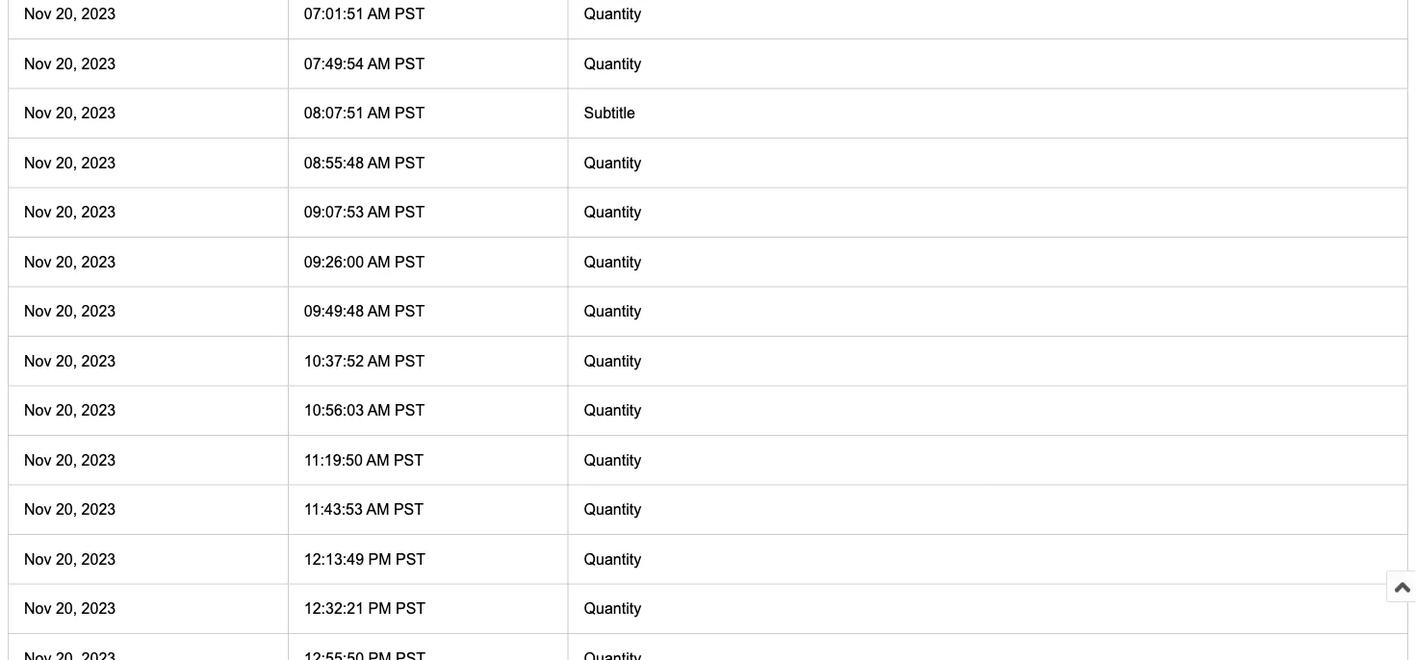 Task type: locate. For each thing, give the bounding box(es) containing it.
0 vertical spatial pm
[[368, 551, 391, 568]]

6 20, from the top
[[56, 253, 77, 270]]

pst up 09:07:53 am pst
[[395, 154, 425, 171]]

9 nov from the top
[[24, 402, 51, 419]]

11 20, from the top
[[56, 501, 77, 518]]

6 nov 20, 2023 from the top
[[24, 253, 116, 270]]

pst for 09:07:53 am pst
[[395, 204, 425, 221]]

nov 20, 2023 for 12:13:49 pm pst
[[24, 551, 116, 568]]

2023 for 11:19:50 am pst
[[81, 451, 116, 469]]

3 20, from the top
[[56, 104, 77, 122]]

pst down 10:37:52 am pst
[[395, 402, 425, 419]]

12 nov from the top
[[24, 551, 51, 568]]

13 20, from the top
[[56, 600, 77, 617]]

13 nov 20, 2023 from the top
[[24, 600, 116, 617]]

10 nov 20, 2023 from the top
[[24, 451, 116, 469]]

8 quantity from the top
[[584, 402, 641, 419]]

10 2023 from the top
[[81, 451, 116, 469]]

2023 for 10:56:03 am pst
[[81, 402, 116, 419]]

pst for 11:43:53 am pst
[[394, 501, 424, 518]]

13 2023 from the top
[[81, 600, 116, 617]]

pst up 07:49:54 am pst
[[395, 5, 425, 23]]

12 2023 from the top
[[81, 551, 116, 568]]

am right 09:07:53 at left top
[[367, 204, 390, 221]]

2023 for 08:55:48 am pst
[[81, 154, 116, 171]]

1 quantity from the top
[[584, 5, 641, 23]]

6 nov from the top
[[24, 253, 51, 270]]

09:07:53 am pst
[[304, 204, 425, 221]]

1 2023 from the top
[[81, 5, 116, 23]]

am for 09:07:53
[[367, 204, 390, 221]]

20, for 10:56:03 am pst
[[56, 402, 77, 419]]

20, for 12:13:49 pm pst
[[56, 551, 77, 568]]

2 20, from the top
[[56, 55, 77, 72]]

am right "07:49:54"
[[367, 55, 390, 72]]

2 nov from the top
[[24, 55, 51, 72]]

7 nov from the top
[[24, 303, 51, 320]]

4 20, from the top
[[56, 154, 77, 171]]

10:37:52 am pst
[[304, 352, 425, 370]]

20,
[[56, 5, 77, 23], [56, 55, 77, 72], [56, 104, 77, 122], [56, 154, 77, 171], [56, 204, 77, 221], [56, 253, 77, 270], [56, 303, 77, 320], [56, 352, 77, 370], [56, 402, 77, 419], [56, 451, 77, 469], [56, 501, 77, 518], [56, 551, 77, 568], [56, 600, 77, 617]]

2023 for 10:37:52 am pst
[[81, 352, 116, 370]]

08:55:48 am pst
[[304, 154, 425, 171]]

6 quantity from the top
[[584, 303, 641, 320]]

1 nov from the top
[[24, 5, 51, 23]]

12:13:49 pm pst
[[304, 551, 426, 568]]

2 pm from the top
[[368, 600, 391, 617]]

pst up 12:13:49 pm pst
[[394, 501, 424, 518]]

13 nov from the top
[[24, 600, 51, 617]]

nov 20, 2023 for 09:49:48 am pst
[[24, 303, 116, 320]]

pst for 09:49:48 am pst
[[395, 303, 425, 320]]

pst up '09:49:48 am pst'
[[395, 253, 425, 270]]

2023 for 07:01:51 am pst
[[81, 5, 116, 23]]

4 quantity from the top
[[584, 204, 641, 221]]

1 20, from the top
[[56, 5, 77, 23]]

am right 10:56:03
[[367, 402, 390, 419]]

pst for 07:49:54 am pst
[[395, 55, 425, 72]]

quantity for 08:55:48 am pst
[[584, 154, 641, 171]]

nov for 10:56:03 am pst
[[24, 402, 51, 419]]

am right 09:49:48 at top left
[[367, 303, 390, 320]]

11 nov from the top
[[24, 501, 51, 518]]

am
[[367, 5, 390, 23], [367, 55, 390, 72], [367, 104, 390, 122], [367, 154, 390, 171], [367, 204, 390, 221], [367, 253, 390, 270], [367, 303, 390, 320], [367, 352, 390, 370], [367, 402, 390, 419], [366, 451, 389, 469], [366, 501, 389, 518]]

am right 07:01:51
[[367, 5, 390, 23]]

1 nov 20, 2023 from the top
[[24, 5, 116, 23]]

quantity for 10:56:03 am pst
[[584, 402, 641, 419]]

subtitle
[[584, 104, 635, 122]]

nov for 07:01:51 am pst
[[24, 5, 51, 23]]

11 2023 from the top
[[81, 501, 116, 518]]

7 quantity from the top
[[584, 352, 641, 370]]

nov 20, 2023 for 12:32:21 pm pst
[[24, 600, 116, 617]]

8 nov from the top
[[24, 352, 51, 370]]

am right the 08:55:48
[[367, 154, 390, 171]]

quantity for 10:37:52 am pst
[[584, 352, 641, 370]]

2 2023 from the top
[[81, 55, 116, 72]]

pm
[[368, 551, 391, 568], [368, 600, 391, 617]]

3 nov 20, 2023 from the top
[[24, 104, 116, 122]]

quantity for 12:13:49 pm pst
[[584, 551, 641, 568]]

5 2023 from the top
[[81, 204, 116, 221]]

pst for 08:55:48 am pst
[[395, 154, 425, 171]]

2 quantity from the top
[[584, 55, 641, 72]]

1 vertical spatial pm
[[368, 600, 391, 617]]

11:19:50
[[304, 451, 363, 469]]

pst for 09:26:00 am pst
[[395, 253, 425, 270]]

8 nov 20, 2023 from the top
[[24, 352, 116, 370]]

quantity for 07:01:51 am pst
[[584, 5, 641, 23]]

pst down 10:56:03 am pst
[[394, 451, 424, 469]]

2 nov 20, 2023 from the top
[[24, 55, 116, 72]]

9 quantity from the top
[[584, 451, 641, 469]]

09:49:48
[[304, 303, 364, 320]]

2023
[[81, 5, 116, 23], [81, 55, 116, 72], [81, 104, 116, 122], [81, 154, 116, 171], [81, 204, 116, 221], [81, 253, 116, 270], [81, 303, 116, 320], [81, 352, 116, 370], [81, 402, 116, 419], [81, 451, 116, 469], [81, 501, 116, 518], [81, 551, 116, 568], [81, 600, 116, 617]]

am right 11:19:50
[[366, 451, 389, 469]]

pst for 10:37:52 am pst
[[395, 352, 425, 370]]

3 quantity from the top
[[584, 154, 641, 171]]

8 2023 from the top
[[81, 352, 116, 370]]

am for 08:07:51
[[367, 104, 390, 122]]

7 nov 20, 2023 from the top
[[24, 303, 116, 320]]

10 quantity from the top
[[584, 501, 641, 518]]

am for 09:49:48
[[367, 303, 390, 320]]

11:19:50 am pst
[[304, 451, 424, 469]]

11 nov 20, 2023 from the top
[[24, 501, 116, 518]]

5 nov 20, 2023 from the top
[[24, 204, 116, 221]]

nov 20, 2023 for 08:07:51 am pst
[[24, 104, 116, 122]]

20, for 08:07:51 am pst
[[56, 104, 77, 122]]

pst down 12:13:49 pm pst
[[396, 600, 426, 617]]

1 pm from the top
[[368, 551, 391, 568]]

am right 11:43:53
[[366, 501, 389, 518]]

am right 08:07:51
[[367, 104, 390, 122]]

pst down 07:49:54 am pst
[[395, 104, 425, 122]]

nov for 09:07:53 am pst
[[24, 204, 51, 221]]

10:56:03 am pst
[[304, 402, 425, 419]]

3 2023 from the top
[[81, 104, 116, 122]]

am right "09:26:00" on the left top
[[367, 253, 390, 270]]

pst for 11:19:50 am pst
[[394, 451, 424, 469]]

nov for 12:13:49 pm pst
[[24, 551, 51, 568]]

12:13:49
[[304, 551, 364, 568]]

4 2023 from the top
[[81, 154, 116, 171]]

4 nov 20, 2023 from the top
[[24, 154, 116, 171]]

9 2023 from the top
[[81, 402, 116, 419]]

pst down '09:49:48 am pst'
[[395, 352, 425, 370]]

pst for 10:56:03 am pst
[[395, 402, 425, 419]]

5 20, from the top
[[56, 204, 77, 221]]

pst up 09:26:00 am pst
[[395, 204, 425, 221]]

5 quantity from the top
[[584, 253, 641, 270]]

20, for 11:43:53 am pst
[[56, 501, 77, 518]]

nov
[[24, 5, 51, 23], [24, 55, 51, 72], [24, 104, 51, 122], [24, 154, 51, 171], [24, 204, 51, 221], [24, 253, 51, 270], [24, 303, 51, 320], [24, 352, 51, 370], [24, 402, 51, 419], [24, 451, 51, 469], [24, 501, 51, 518], [24, 551, 51, 568], [24, 600, 51, 617]]

6 2023 from the top
[[81, 253, 116, 270]]

12 nov 20, 2023 from the top
[[24, 551, 116, 568]]

nov 20, 2023 for 10:37:52 am pst
[[24, 352, 116, 370]]

am for 07:01:51
[[367, 5, 390, 23]]

pm right 12:13:49
[[368, 551, 391, 568]]

12 quantity from the top
[[584, 600, 641, 617]]

9 nov 20, 2023 from the top
[[24, 402, 116, 419]]

pst down 09:26:00 am pst
[[395, 303, 425, 320]]

10 20, from the top
[[56, 451, 77, 469]]

nov 20, 2023 for 11:43:53 am pst
[[24, 501, 116, 518]]

10:37:52
[[304, 352, 364, 370]]

nov for 08:07:51 am pst
[[24, 104, 51, 122]]

pst up 12:32:21 pm pst
[[396, 551, 426, 568]]

nov 20, 2023
[[24, 5, 116, 23], [24, 55, 116, 72], [24, 104, 116, 122], [24, 154, 116, 171], [24, 204, 116, 221], [24, 253, 116, 270], [24, 303, 116, 320], [24, 352, 116, 370], [24, 402, 116, 419], [24, 451, 116, 469], [24, 501, 116, 518], [24, 551, 116, 568], [24, 600, 116, 617]]

nov 20, 2023 for 07:49:54 am pst
[[24, 55, 116, 72]]

11:43:53 am pst
[[304, 501, 424, 518]]

09:07:53
[[304, 204, 364, 221]]

20, for 09:07:53 am pst
[[56, 204, 77, 221]]

4 nov from the top
[[24, 154, 51, 171]]

7 2023 from the top
[[81, 303, 116, 320]]

pst
[[395, 5, 425, 23], [395, 55, 425, 72], [395, 104, 425, 122], [395, 154, 425, 171], [395, 204, 425, 221], [395, 253, 425, 270], [395, 303, 425, 320], [395, 352, 425, 370], [395, 402, 425, 419], [394, 451, 424, 469], [394, 501, 424, 518], [396, 551, 426, 568], [396, 600, 426, 617]]

12 20, from the top
[[56, 551, 77, 568]]

pst up 08:07:51 am pst
[[395, 55, 425, 72]]

pm right 12:32:21
[[368, 600, 391, 617]]

8 20, from the top
[[56, 352, 77, 370]]

07:49:54 am pst
[[304, 55, 425, 72]]

5 nov from the top
[[24, 204, 51, 221]]

nov 20, 2023 for 10:56:03 am pst
[[24, 402, 116, 419]]

7 20, from the top
[[56, 303, 77, 320]]

11 quantity from the top
[[584, 551, 641, 568]]

2023 for 07:49:54 am pst
[[81, 55, 116, 72]]

quantity
[[584, 5, 641, 23], [584, 55, 641, 72], [584, 154, 641, 171], [584, 204, 641, 221], [584, 253, 641, 270], [584, 303, 641, 320], [584, 352, 641, 370], [584, 402, 641, 419], [584, 451, 641, 469], [584, 501, 641, 518], [584, 551, 641, 568], [584, 600, 641, 617]]

3 nov from the top
[[24, 104, 51, 122]]

am for 09:26:00
[[367, 253, 390, 270]]

10 nov from the top
[[24, 451, 51, 469]]

9 20, from the top
[[56, 402, 77, 419]]

pst for 08:07:51 am pst
[[395, 104, 425, 122]]

am right '10:37:52'
[[367, 352, 390, 370]]

pm for 12:32:21
[[368, 600, 391, 617]]



Task type: describe. For each thing, give the bounding box(es) containing it.
am for 11:43:53
[[366, 501, 389, 518]]

am for 11:19:50
[[366, 451, 389, 469]]

20, for 09:49:48 am pst
[[56, 303, 77, 320]]

nov for 11:19:50 am pst
[[24, 451, 51, 469]]

nov for 07:49:54 am pst
[[24, 55, 51, 72]]

11:43:53
[[304, 501, 363, 518]]

2023 for 09:49:48 am pst
[[81, 303, 116, 320]]

08:55:48
[[304, 154, 364, 171]]

am for 10:37:52
[[367, 352, 390, 370]]

10:56:03
[[304, 402, 364, 419]]

nov for 09:26:00 am pst
[[24, 253, 51, 270]]

nov for 11:43:53 am pst
[[24, 501, 51, 518]]

20, for 12:32:21 pm pst
[[56, 600, 77, 617]]

2023 for 12:13:49 pm pst
[[81, 551, 116, 568]]

20, for 07:01:51 am pst
[[56, 5, 77, 23]]

pst for 07:01:51 am pst
[[395, 5, 425, 23]]

nov 20, 2023 for 07:01:51 am pst
[[24, 5, 116, 23]]

nov 20, 2023 for 09:26:00 am pst
[[24, 253, 116, 270]]

nov for 12:32:21 pm pst
[[24, 600, 51, 617]]

pst for 12:13:49 pm pst
[[396, 551, 426, 568]]

20, for 10:37:52 am pst
[[56, 352, 77, 370]]

quantity for 12:32:21 pm pst
[[584, 600, 641, 617]]

quantity for 11:19:50 am pst
[[584, 451, 641, 469]]

2023 for 12:32:21 pm pst
[[81, 600, 116, 617]]

20, for 11:19:50 am pst
[[56, 451, 77, 469]]

07:01:51
[[304, 5, 364, 23]]

nov 20, 2023 for 09:07:53 am pst
[[24, 204, 116, 221]]

nov for 08:55:48 am pst
[[24, 154, 51, 171]]

nov for 10:37:52 am pst
[[24, 352, 51, 370]]

nov for 09:49:48 am pst
[[24, 303, 51, 320]]

quantity for 09:26:00 am pst
[[584, 253, 641, 270]]

2023 for 09:07:53 am pst
[[81, 204, 116, 221]]

07:01:51 am pst
[[304, 5, 425, 23]]

2023 for 11:43:53 am pst
[[81, 501, 116, 518]]

09:49:48 am pst
[[304, 303, 425, 320]]

nov 20, 2023 for 08:55:48 am pst
[[24, 154, 116, 171]]

08:07:51
[[304, 104, 364, 122]]

am for 08:55:48
[[367, 154, 390, 171]]

am for 10:56:03
[[367, 402, 390, 419]]

pm for 12:13:49
[[368, 551, 391, 568]]

09:26:00
[[304, 253, 364, 270]]

quantity for 11:43:53 am pst
[[584, 501, 641, 518]]

2023 for 09:26:00 am pst
[[81, 253, 116, 270]]

20, for 08:55:48 am pst
[[56, 154, 77, 171]]

20, for 09:26:00 am pst
[[56, 253, 77, 270]]

12:32:21 pm pst
[[304, 600, 426, 617]]

nov 20, 2023 for 11:19:50 am pst
[[24, 451, 116, 469]]

07:49:54
[[304, 55, 364, 72]]

pst for 12:32:21 pm pst
[[396, 600, 426, 617]]

12:32:21
[[304, 600, 364, 617]]

quantity for 07:49:54 am pst
[[584, 55, 641, 72]]

09:26:00 am pst
[[304, 253, 425, 270]]

20, for 07:49:54 am pst
[[56, 55, 77, 72]]

08:07:51 am pst
[[304, 104, 425, 122]]

2023 for 08:07:51 am pst
[[81, 104, 116, 122]]

quantity for 09:49:48 am pst
[[584, 303, 641, 320]]

am for 07:49:54
[[367, 55, 390, 72]]

quantity for 09:07:53 am pst
[[584, 204, 641, 221]]



Task type: vqa. For each thing, say whether or not it's contained in the screenshot.
Buy for Buy 3
no



